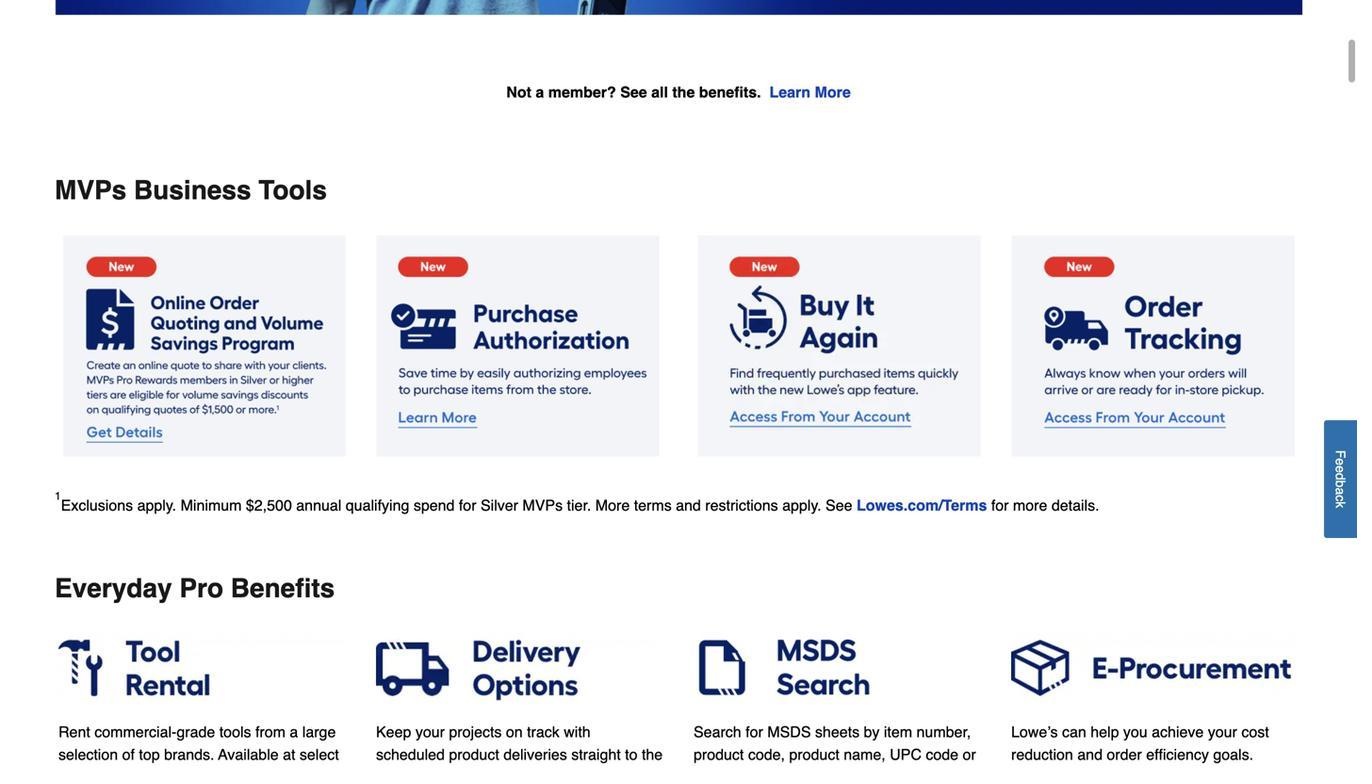 Task type: locate. For each thing, give the bounding box(es) containing it.
lowe's m v ps. a loyalty program designed to make your business successful. join now. image
[[55, 0, 1303, 16]]

apply.
[[137, 497, 176, 514], [783, 497, 822, 514]]

and
[[676, 497, 701, 514], [1078, 746, 1103, 764]]

tools
[[219, 724, 251, 741]]

for up code, at bottom
[[746, 724, 763, 741]]

more inside 1 exclusions apply. minimum $2,500 annual qualifying spend for silver mvps tier. more terms and restrictions apply. see lowes.com/terms for more details.
[[596, 497, 630, 514]]

0 horizontal spatial apply.
[[137, 497, 176, 514]]

on
[[506, 724, 523, 741]]

1 horizontal spatial see
[[826, 497, 853, 514]]

deliveries
[[504, 746, 567, 764]]

lowe's
[[1012, 724, 1058, 741]]

b
[[1334, 480, 1349, 488]]

code
[[926, 746, 959, 764]]

0 vertical spatial more
[[815, 83, 851, 101]]

a right not
[[536, 83, 544, 101]]

0 horizontal spatial more
[[596, 497, 630, 514]]

product down sheets
[[790, 746, 840, 764]]

a inside button
[[1334, 488, 1349, 495]]

1 vertical spatial a
[[1334, 488, 1349, 495]]

e up b
[[1334, 466, 1349, 473]]

mvps business tools
[[55, 175, 327, 205]]

a up at
[[290, 724, 298, 741]]

tier.
[[567, 497, 591, 514]]

your
[[416, 724, 445, 741], [1208, 724, 1238, 741]]

name,
[[844, 746, 886, 764]]

for left more
[[992, 497, 1009, 514]]

1 vertical spatial mvps
[[523, 497, 563, 514]]

annual
[[296, 497, 342, 514]]

1 horizontal spatial mvps
[[523, 497, 563, 514]]

1 vertical spatial more
[[596, 497, 630, 514]]

with
[[564, 724, 591, 741]]

more
[[815, 83, 851, 101], [596, 497, 630, 514]]

for left silver
[[459, 497, 477, 514]]

more right earn
[[815, 83, 851, 101]]

0 horizontal spatial your
[[416, 724, 445, 741]]

your up goals.
[[1208, 724, 1238, 741]]

1 horizontal spatial and
[[1078, 746, 1103, 764]]

lowe's can help you achieve your cost reduction and order efficiency goals.
[[1012, 724, 1270, 764]]

1 horizontal spatial your
[[1208, 724, 1238, 741]]

see left all
[[621, 83, 647, 101]]

e
[[1334, 458, 1349, 466], [1334, 466, 1349, 473]]

2 vertical spatial a
[[290, 724, 298, 741]]

m s d s search. image
[[694, 634, 981, 702]]

0 vertical spatial see
[[621, 83, 647, 101]]

1 horizontal spatial for
[[746, 724, 763, 741]]

a
[[536, 83, 544, 101], [1334, 488, 1349, 495], [290, 724, 298, 741]]

0 horizontal spatial mvps
[[55, 175, 127, 205]]

e procurement. image
[[1012, 634, 1299, 702]]

1 horizontal spatial a
[[536, 83, 544, 101]]

2 horizontal spatial product
[[790, 746, 840, 764]]

for
[[459, 497, 477, 514], [992, 497, 1009, 514], [746, 724, 763, 741]]

buy it again. find frequently purchased items quickly with the new lowe's app feature. image
[[698, 236, 981, 457]]

product down search
[[694, 746, 744, 764]]

to
[[625, 746, 638, 764]]

product inside "keep your projects on track with scheduled product deliveries straight to th"
[[449, 746, 499, 764]]

0 horizontal spatial for
[[459, 497, 477, 514]]

and right terms
[[676, 497, 701, 514]]

product for deliveries
[[449, 746, 499, 764]]

tools
[[259, 175, 327, 205]]

msds
[[768, 724, 811, 741]]

efficiency
[[1147, 746, 1210, 764]]

your inside the lowe's can help you achieve your cost reduction and order efficiency goals.
[[1208, 724, 1238, 741]]

code,
[[748, 746, 785, 764]]

1 horizontal spatial product
[[694, 746, 744, 764]]

a up k
[[1334, 488, 1349, 495]]

member?
[[548, 83, 616, 101]]

see left lowes.com/terms link
[[826, 497, 853, 514]]

1 vertical spatial see
[[826, 497, 853, 514]]

2 product from the left
[[694, 746, 744, 764]]

0 vertical spatial and
[[676, 497, 701, 514]]

1 horizontal spatial apply.
[[783, 497, 822, 514]]

2 your from the left
[[1208, 724, 1238, 741]]

l
[[770, 83, 779, 101]]

a inside rent commercial-grade tools from a large selection of top brands. available at selec
[[290, 724, 298, 741]]

from
[[255, 724, 286, 741]]

see
[[621, 83, 647, 101], [826, 497, 853, 514]]

number,
[[917, 724, 971, 741]]

1 vertical spatial and
[[1078, 746, 1103, 764]]

pro
[[179, 574, 223, 604]]

product down the projects in the bottom of the page
[[449, 746, 499, 764]]

your inside "keep your projects on track with scheduled product deliveries straight to th"
[[416, 724, 445, 741]]

you
[[1124, 724, 1148, 741]]

achieve
[[1152, 724, 1204, 741]]

selection
[[58, 746, 118, 764]]

e up the d
[[1334, 458, 1349, 466]]

large
[[302, 724, 336, 741]]

your up the "scheduled"
[[416, 724, 445, 741]]

lowes.com/terms
[[857, 497, 987, 514]]

1 your from the left
[[416, 724, 445, 741]]

everyday
[[55, 574, 172, 604]]

details.
[[1052, 497, 1100, 514]]

rent
[[58, 724, 90, 741]]

more right tier.
[[596, 497, 630, 514]]

not
[[507, 83, 532, 101]]

product
[[449, 746, 499, 764], [694, 746, 744, 764], [790, 746, 840, 764]]

upc
[[890, 746, 922, 764]]

more
[[1013, 497, 1048, 514]]

2 apply. from the left
[[783, 497, 822, 514]]

1 product from the left
[[449, 746, 499, 764]]

available
[[218, 746, 279, 764]]

earn
[[779, 83, 811, 101]]

track
[[527, 724, 560, 741]]

search for msds sheets by item number, product code, product name, upc code o
[[694, 724, 976, 767]]

mvps
[[55, 175, 127, 205], [523, 497, 563, 514]]

apply. right restrictions
[[783, 497, 822, 514]]

can
[[1063, 724, 1087, 741]]

silver
[[481, 497, 519, 514]]

2 horizontal spatial for
[[992, 497, 1009, 514]]

lowes.com/terms link
[[857, 497, 987, 514]]

2 horizontal spatial a
[[1334, 488, 1349, 495]]

0 horizontal spatial product
[[449, 746, 499, 764]]

reduction
[[1012, 746, 1074, 764]]

benefits.
[[699, 83, 761, 101]]

brands.
[[164, 746, 214, 764]]

mvps inside 1 exclusions apply. minimum $2,500 annual qualifying spend for silver mvps tier. more terms and restrictions apply. see lowes.com/terms for more details.
[[523, 497, 563, 514]]

and inside 1 exclusions apply. minimum $2,500 annual qualifying spend for silver mvps tier. more terms and restrictions apply. see lowes.com/terms for more details.
[[676, 497, 701, 514]]

straight
[[572, 746, 621, 764]]

f e e d b a c k button
[[1325, 420, 1358, 538]]

online order quoting and volume savings program. create online quotes to share with clients. image
[[62, 236, 346, 457]]

apply. left minimum
[[137, 497, 176, 514]]

0 horizontal spatial a
[[290, 724, 298, 741]]

and down help
[[1078, 746, 1103, 764]]

at
[[283, 746, 296, 764]]

0 horizontal spatial and
[[676, 497, 701, 514]]



Task type: vqa. For each thing, say whether or not it's contained in the screenshot.
annual
yes



Task type: describe. For each thing, give the bounding box(es) containing it.
top
[[139, 746, 160, 764]]

d
[[1334, 473, 1349, 480]]

all
[[652, 83, 668, 101]]

f e e d b a c k
[[1334, 450, 1349, 508]]

1 e from the top
[[1334, 458, 1349, 466]]

terms
[[634, 497, 672, 514]]

commercial-
[[95, 724, 177, 741]]

1
[[55, 490, 61, 503]]

business
[[134, 175, 251, 205]]

the
[[673, 83, 695, 101]]

spend
[[414, 497, 455, 514]]

$2,500
[[246, 497, 292, 514]]

for inside search for msds sheets by item number, product code, product name, upc code o
[[746, 724, 763, 741]]

product for code,
[[694, 746, 744, 764]]

0 vertical spatial a
[[536, 83, 544, 101]]

2 e from the top
[[1334, 466, 1349, 473]]

tool rental. image
[[58, 634, 346, 702]]

exclusions
[[61, 497, 133, 514]]

of
[[122, 746, 135, 764]]

cost
[[1242, 724, 1270, 741]]

0 horizontal spatial see
[[621, 83, 647, 101]]

qualifying
[[346, 497, 410, 514]]

not a member? see all the benefits. l earn more
[[507, 83, 851, 101]]

projects
[[449, 724, 502, 741]]

everyday pro benefits
[[55, 574, 335, 604]]

a for f e e d b a c k
[[1334, 488, 1349, 495]]

search
[[694, 724, 742, 741]]

minimum
[[181, 497, 242, 514]]

rent commercial-grade tools from a large selection of top brands. available at selec
[[58, 724, 339, 767]]

1 exclusions apply. minimum $2,500 annual qualifying spend for silver mvps tier. more terms and restrictions apply. see lowes.com/terms for more details.
[[55, 490, 1100, 514]]

help
[[1091, 724, 1120, 741]]

1 horizontal spatial more
[[815, 83, 851, 101]]

keep
[[376, 724, 411, 741]]

k
[[1334, 502, 1349, 508]]

grade
[[177, 724, 215, 741]]

keep your projects on track with scheduled product deliveries straight to th
[[376, 724, 663, 767]]

1 apply. from the left
[[137, 497, 176, 514]]

restrictions
[[705, 497, 778, 514]]

3 product from the left
[[790, 746, 840, 764]]

0 vertical spatial mvps
[[55, 175, 127, 205]]

purchase authorization. save time by easily authorizing employees to purchase items from the store. image
[[376, 236, 660, 457]]

sheets
[[815, 724, 860, 741]]

benefits
[[231, 574, 335, 604]]

by
[[864, 724, 880, 741]]

goals.
[[1214, 746, 1254, 764]]

and inside the lowe's can help you achieve your cost reduction and order efficiency goals.
[[1078, 746, 1103, 764]]

see inside 1 exclusions apply. minimum $2,500 annual qualifying spend for silver mvps tier. more terms and restrictions apply. see lowes.com/terms for more details.
[[826, 497, 853, 514]]

delivery options. image
[[376, 634, 664, 702]]

a for rent commercial-grade tools from a large selection of top brands. available at selec
[[290, 724, 298, 741]]

f
[[1334, 450, 1349, 458]]

item
[[884, 724, 913, 741]]

c
[[1334, 495, 1349, 502]]

scheduled
[[376, 746, 445, 764]]

order
[[1107, 746, 1142, 764]]

order tracking. know when your orders will arrive or are ready for in-store pickup. image
[[1012, 236, 1295, 457]]



